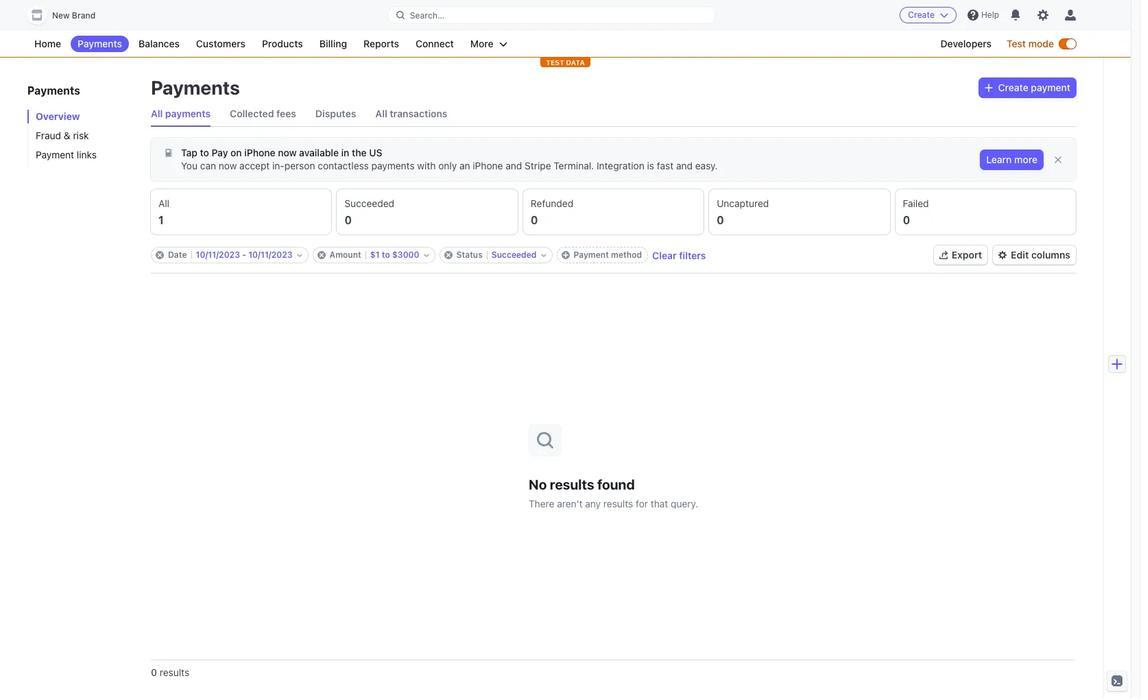 Task type: describe. For each thing, give the bounding box(es) containing it.
2 10/11/2023 from the left
[[248, 250, 293, 260]]

payments inside tap to pay on iphone now available in the us you can now accept in-person contactless payments with only an iphone and stripe terminal. integration is fast and easy.
[[372, 160, 415, 171]]

terminal.
[[554, 160, 594, 171]]

payments inside tab list
[[165, 108, 211, 119]]

remove status image
[[444, 251, 452, 259]]

connect
[[416, 38, 454, 49]]

1 vertical spatial results
[[604, 498, 633, 509]]

payment
[[1031, 82, 1071, 93]]

payments up all payments
[[151, 76, 240, 99]]

that
[[651, 498, 668, 509]]

new
[[52, 10, 70, 21]]

payments up overview
[[27, 84, 80, 97]]

fast
[[657, 160, 674, 171]]

payments down brand
[[78, 38, 122, 49]]

only
[[438, 160, 457, 171]]

0 horizontal spatial now
[[219, 160, 237, 171]]

Search… text field
[[388, 7, 716, 24]]

0 results
[[151, 667, 189, 678]]

accept
[[240, 160, 270, 171]]

export button
[[934, 246, 988, 265]]

an
[[460, 160, 470, 171]]

test mode
[[1007, 38, 1054, 49]]

more button
[[464, 36, 514, 52]]

any
[[585, 498, 601, 509]]

help
[[982, 10, 999, 20]]

filters
[[679, 249, 706, 261]]

balances link
[[132, 36, 187, 52]]

integration
[[597, 160, 645, 171]]

$1
[[370, 250, 380, 260]]

billing
[[319, 38, 347, 49]]

uncaptured 0
[[717, 198, 769, 226]]

create button
[[900, 7, 957, 23]]

refunded
[[531, 198, 574, 209]]

clear filters button
[[652, 249, 706, 261]]

new brand button
[[27, 5, 109, 25]]

to for pay
[[200, 147, 209, 158]]

edit
[[1011, 249, 1029, 261]]

1 and from the left
[[506, 160, 522, 171]]

&
[[64, 130, 70, 141]]

Search… search field
[[388, 7, 716, 24]]

test
[[546, 58, 564, 67]]

collected fees link
[[230, 102, 296, 126]]

all transactions link
[[376, 102, 448, 126]]

connect link
[[409, 36, 461, 52]]

in-
[[272, 160, 285, 171]]

payment for payment method
[[574, 250, 609, 260]]

all for 1
[[158, 198, 169, 209]]

all for transactions
[[376, 108, 387, 119]]

query.
[[671, 498, 698, 509]]

fraud & risk link
[[27, 129, 137, 143]]

more
[[1015, 154, 1038, 165]]

1 vertical spatial iphone
[[473, 160, 503, 171]]

home
[[34, 38, 61, 49]]

test
[[1007, 38, 1026, 49]]

succeeded for succeeded
[[492, 250, 537, 260]]

brand
[[72, 10, 95, 21]]

learn more link
[[981, 150, 1043, 169]]

disputes link
[[315, 102, 356, 126]]

tab list containing all payments
[[151, 102, 1076, 127]]

you
[[181, 160, 198, 171]]

disputes
[[315, 108, 356, 119]]

contactless
[[318, 160, 369, 171]]

to for $3000
[[382, 250, 390, 260]]

balances
[[139, 38, 180, 49]]

refunded 0
[[531, 198, 574, 226]]

create for create
[[908, 10, 935, 20]]

reports link
[[357, 36, 406, 52]]

fraud & risk
[[36, 130, 89, 141]]

for
[[636, 498, 648, 509]]

customers link
[[189, 36, 252, 52]]

overview
[[36, 110, 80, 122]]

products
[[262, 38, 303, 49]]

all payments link
[[151, 102, 211, 126]]

edit amount image
[[424, 252, 429, 258]]

tap
[[181, 147, 197, 158]]

available
[[299, 147, 339, 158]]



Task type: locate. For each thing, give the bounding box(es) containing it.
1
[[158, 214, 164, 226]]

to right $1
[[382, 250, 390, 260]]

edit columns button
[[993, 246, 1076, 265]]

0 horizontal spatial 10/11/2023
[[196, 250, 240, 260]]

transactions
[[390, 108, 448, 119]]

collected fees
[[230, 108, 296, 119]]

create inside popup button
[[998, 82, 1029, 93]]

0 for uncaptured 0
[[717, 214, 724, 226]]

0 horizontal spatial results
[[160, 667, 189, 678]]

10/11/2023 right the -
[[248, 250, 293, 260]]

add payment method image
[[561, 251, 570, 259]]

svg image
[[985, 84, 993, 92], [165, 149, 173, 157]]

0 vertical spatial payment
[[36, 149, 74, 161]]

1 horizontal spatial payments
[[372, 160, 415, 171]]

mode
[[1029, 38, 1054, 49]]

to inside clear filters toolbar
[[382, 250, 390, 260]]

edit status image
[[541, 252, 546, 258]]

amount
[[330, 250, 361, 260]]

all 1
[[158, 198, 169, 226]]

results for no
[[550, 476, 594, 492]]

status
[[457, 250, 483, 260]]

payments link
[[71, 36, 129, 52]]

columns
[[1032, 249, 1071, 261]]

1 vertical spatial tab list
[[151, 189, 1076, 235]]

uncaptured
[[717, 198, 769, 209]]

clear filters
[[652, 249, 706, 261]]

1 horizontal spatial and
[[676, 160, 693, 171]]

0 horizontal spatial succeeded
[[345, 198, 394, 209]]

the
[[352, 147, 367, 158]]

1 vertical spatial create
[[998, 82, 1029, 93]]

0 for succeeded 0
[[345, 214, 352, 226]]

iphone
[[244, 147, 275, 158], [473, 160, 503, 171]]

create left payment
[[998, 82, 1029, 93]]

payments up the tap
[[165, 108, 211, 119]]

with
[[417, 160, 436, 171]]

test data
[[546, 58, 585, 67]]

collected
[[230, 108, 274, 119]]

0 vertical spatial succeeded
[[345, 198, 394, 209]]

payment method
[[574, 250, 642, 260]]

now up in-
[[278, 147, 297, 158]]

remove date image
[[156, 251, 164, 259]]

2 and from the left
[[676, 160, 693, 171]]

1 vertical spatial payment
[[574, 250, 609, 260]]

0 vertical spatial svg image
[[985, 84, 993, 92]]

tab list up integration
[[151, 102, 1076, 127]]

method
[[611, 250, 642, 260]]

2 vertical spatial results
[[160, 667, 189, 678]]

1 vertical spatial to
[[382, 250, 390, 260]]

10/11/2023 left the -
[[196, 250, 240, 260]]

$3000
[[392, 250, 420, 260]]

failed
[[903, 198, 929, 209]]

no
[[529, 476, 547, 492]]

0 for refunded 0
[[531, 214, 538, 226]]

pay
[[212, 147, 228, 158]]

1 horizontal spatial create
[[998, 82, 1029, 93]]

fraud
[[36, 130, 61, 141]]

search…
[[410, 10, 445, 20]]

to up can
[[200, 147, 209, 158]]

0 horizontal spatial svg image
[[165, 149, 173, 157]]

edit date image
[[297, 252, 302, 258]]

and left stripe
[[506, 160, 522, 171]]

home link
[[27, 36, 68, 52]]

succeeded inside clear filters toolbar
[[492, 250, 537, 260]]

in
[[341, 147, 349, 158]]

payment inside clear filters toolbar
[[574, 250, 609, 260]]

links
[[77, 149, 97, 161]]

iphone up accept
[[244, 147, 275, 158]]

1 tab list from the top
[[151, 102, 1076, 127]]

results
[[550, 476, 594, 492], [604, 498, 633, 509], [160, 667, 189, 678]]

export
[[952, 249, 982, 261]]

all
[[151, 108, 163, 119], [376, 108, 387, 119], [158, 198, 169, 209]]

0 vertical spatial iphone
[[244, 147, 275, 158]]

date
[[168, 250, 187, 260]]

2 tab list from the top
[[151, 189, 1076, 235]]

0 inside succeeded 0
[[345, 214, 352, 226]]

succeeded
[[345, 198, 394, 209], [492, 250, 537, 260]]

0 inside refunded 0
[[531, 214, 538, 226]]

0 vertical spatial create
[[908, 10, 935, 20]]

all for payments
[[151, 108, 163, 119]]

learn more
[[987, 154, 1038, 165]]

create
[[908, 10, 935, 20], [998, 82, 1029, 93]]

payment links link
[[27, 148, 137, 162]]

to
[[200, 147, 209, 158], [382, 250, 390, 260]]

is
[[647, 160, 654, 171]]

data
[[566, 58, 585, 67]]

more
[[470, 38, 494, 49]]

payment down fraud
[[36, 149, 74, 161]]

0 vertical spatial now
[[278, 147, 297, 158]]

all transactions
[[376, 108, 448, 119]]

1 vertical spatial now
[[219, 160, 237, 171]]

stripe
[[525, 160, 551, 171]]

0 for failed 0
[[903, 214, 910, 226]]

0 vertical spatial tab list
[[151, 102, 1076, 127]]

fees
[[276, 108, 296, 119]]

help button
[[962, 4, 1005, 26]]

create up developers link
[[908, 10, 935, 20]]

risk
[[73, 130, 89, 141]]

failed 0
[[903, 198, 929, 226]]

can
[[200, 160, 216, 171]]

0 vertical spatial results
[[550, 476, 594, 492]]

to inside tap to pay on iphone now available in the us you can now accept in-person contactless payments with only an iphone and stripe terminal. integration is fast and easy.
[[200, 147, 209, 158]]

products link
[[255, 36, 310, 52]]

overview link
[[27, 110, 137, 123]]

1 horizontal spatial now
[[278, 147, 297, 158]]

svg image left "create payment"
[[985, 84, 993, 92]]

0
[[345, 214, 352, 226], [531, 214, 538, 226], [717, 214, 724, 226], [903, 214, 910, 226], [151, 667, 157, 678]]

and
[[506, 160, 522, 171], [676, 160, 693, 171]]

svg image inside create payment popup button
[[985, 84, 993, 92]]

now
[[278, 147, 297, 158], [219, 160, 237, 171]]

1 vertical spatial succeeded
[[492, 250, 537, 260]]

reports
[[364, 38, 399, 49]]

learn
[[987, 154, 1012, 165]]

1 horizontal spatial payment
[[574, 250, 609, 260]]

payments down us
[[372, 160, 415, 171]]

0 horizontal spatial create
[[908, 10, 935, 20]]

payment for payment links
[[36, 149, 74, 161]]

tab list containing 1
[[151, 189, 1076, 235]]

0 horizontal spatial payments
[[165, 108, 211, 119]]

and right fast
[[676, 160, 693, 171]]

1 10/11/2023 from the left
[[196, 250, 240, 260]]

0 vertical spatial to
[[200, 147, 209, 158]]

payments
[[78, 38, 122, 49], [151, 76, 240, 99], [27, 84, 80, 97]]

results for 0
[[160, 667, 189, 678]]

person
[[285, 160, 315, 171]]

0 horizontal spatial to
[[200, 147, 209, 158]]

1 vertical spatial svg image
[[165, 149, 173, 157]]

10/11/2023
[[196, 250, 240, 260], [248, 250, 293, 260]]

1 horizontal spatial to
[[382, 250, 390, 260]]

us
[[369, 147, 382, 158]]

2 horizontal spatial results
[[604, 498, 633, 509]]

1 horizontal spatial results
[[550, 476, 594, 492]]

found
[[597, 476, 635, 492]]

edit columns
[[1011, 249, 1071, 261]]

developers link
[[934, 36, 999, 52]]

developers
[[941, 38, 992, 49]]

tap to pay on iphone now available in the us you can now accept in-person contactless payments with only an iphone and stripe terminal. integration is fast and easy.
[[181, 147, 718, 171]]

payment links
[[36, 149, 97, 161]]

tab list
[[151, 102, 1076, 127], [151, 189, 1076, 235]]

aren't
[[557, 498, 583, 509]]

svg image left the tap
[[165, 149, 173, 157]]

tab list up payment method
[[151, 189, 1076, 235]]

succeeded down contactless
[[345, 198, 394, 209]]

0 horizontal spatial and
[[506, 160, 522, 171]]

1 horizontal spatial svg image
[[985, 84, 993, 92]]

now down pay
[[219, 160, 237, 171]]

0 horizontal spatial iphone
[[244, 147, 275, 158]]

1 horizontal spatial 10/11/2023
[[248, 250, 293, 260]]

succeeded left edit status icon
[[492, 250, 537, 260]]

clear
[[652, 249, 677, 261]]

on
[[231, 147, 242, 158]]

create for create payment
[[998, 82, 1029, 93]]

there
[[529, 498, 555, 509]]

remove amount image
[[317, 251, 326, 259]]

clear filters toolbar
[[151, 247, 706, 263]]

create inside button
[[908, 10, 935, 20]]

0 vertical spatial payments
[[165, 108, 211, 119]]

0 horizontal spatial payment
[[36, 149, 74, 161]]

easy.
[[695, 160, 718, 171]]

create payment
[[998, 82, 1071, 93]]

1 vertical spatial payments
[[372, 160, 415, 171]]

create payment button
[[979, 78, 1076, 97]]

1 horizontal spatial succeeded
[[492, 250, 537, 260]]

all payments
[[151, 108, 211, 119]]

1 horizontal spatial iphone
[[473, 160, 503, 171]]

succeeded inside tab list
[[345, 198, 394, 209]]

payment right add payment method icon
[[574, 250, 609, 260]]

iphone right an at left top
[[473, 160, 503, 171]]

succeeded for succeeded 0
[[345, 198, 394, 209]]

$1 to $3000
[[370, 250, 420, 260]]

0 inside uncaptured 0
[[717, 214, 724, 226]]

0 inside failed 0
[[903, 214, 910, 226]]

no results found there aren't any results for that query.
[[529, 476, 698, 509]]



Task type: vqa. For each thing, say whether or not it's contained in the screenshot.
WisePOS E WisePOS
no



